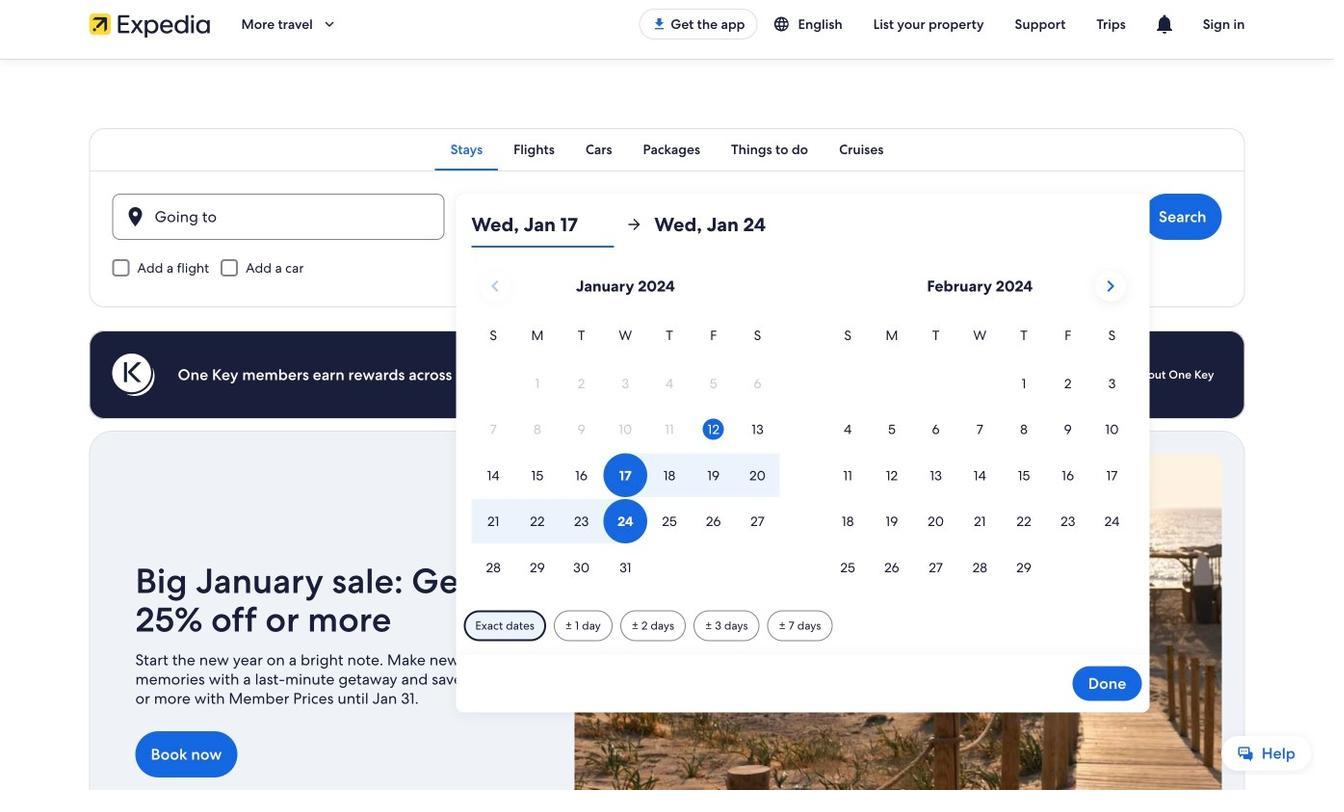Task type: describe. For each thing, give the bounding box(es) containing it.
communication center icon image
[[1153, 13, 1176, 36]]

next month image
[[1099, 275, 1122, 298]]

expedia logo image
[[89, 11, 211, 38]]

january 2024 element
[[472, 325, 780, 591]]

download the app button image
[[652, 16, 667, 32]]

today element
[[703, 419, 724, 440]]



Task type: vqa. For each thing, say whether or not it's contained in the screenshot.
perfect
no



Task type: locate. For each thing, give the bounding box(es) containing it.
directional image
[[626, 216, 643, 233]]

application
[[472, 263, 1135, 591]]

february 2024 element
[[826, 325, 1135, 591]]

small image
[[773, 15, 798, 33]]

main content
[[0, 59, 1335, 790]]

tab list
[[89, 128, 1246, 171]]

more travel image
[[321, 15, 338, 33]]

previous month image
[[484, 275, 507, 298]]



